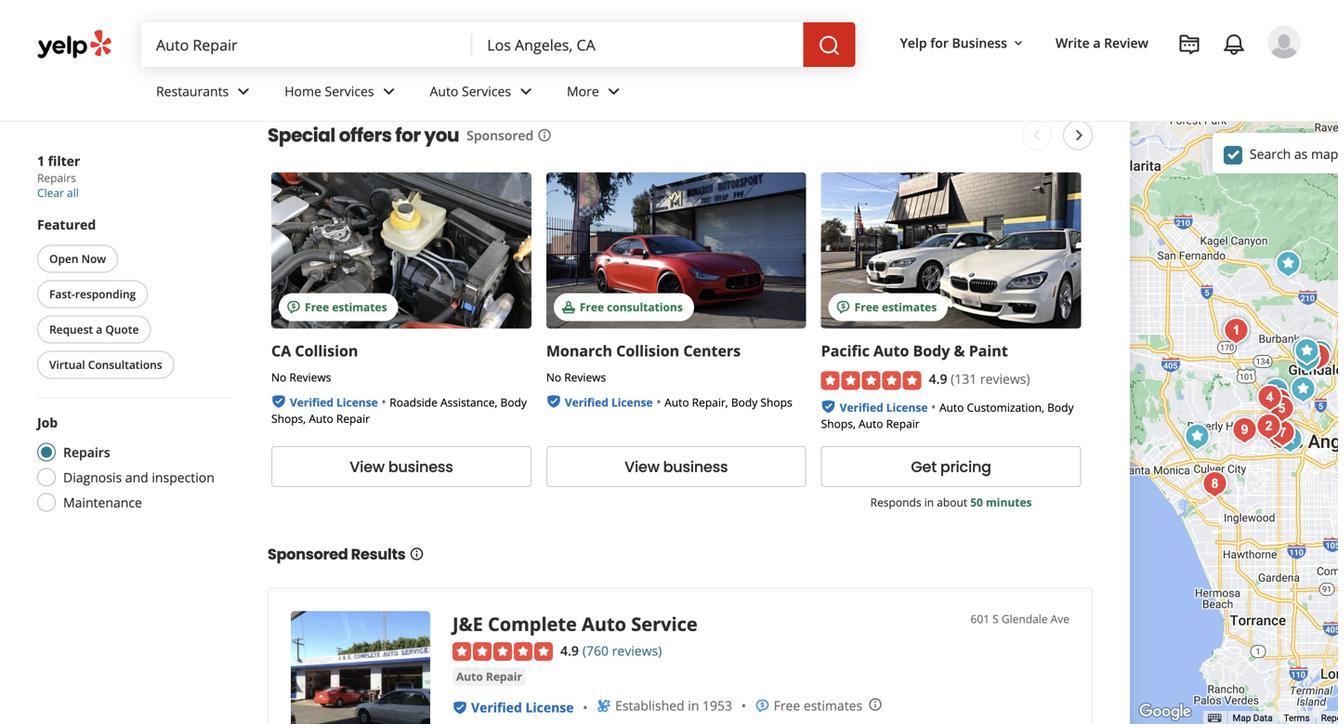 Task type: describe. For each thing, give the bounding box(es) containing it.
collision for monarch
[[617, 341, 680, 361]]

view business link for monarch collision centers
[[547, 446, 807, 487]]

write
[[1056, 34, 1090, 52]]

&
[[954, 341, 966, 361]]

monarch collision centers no reviews
[[547, 341, 741, 385]]

16 info v2 image
[[410, 546, 424, 561]]

none field things to do, nail salons, plumbers
[[141, 22, 473, 67]]

map region
[[928, 0, 1339, 724]]

diagnosis
[[63, 469, 122, 486]]

business
[[952, 34, 1008, 52]]

free right 1953
[[774, 697, 801, 714]]

notifications image
[[1223, 33, 1246, 56]]

(760
[[583, 642, 609, 659]]

601
[[971, 611, 990, 626]]

request a quote button
[[37, 316, 151, 344]]

verified license button for pacific auto body & paint
[[840, 398, 928, 415]]

ave
[[1051, 611, 1070, 626]]

1
[[37, 152, 45, 170]]

a for write
[[1094, 34, 1101, 52]]

business for monarch collision centers
[[663, 456, 728, 477]]

pricing
[[941, 456, 992, 477]]

4.9 link
[[561, 640, 579, 660]]

terms link
[[1284, 713, 1311, 724]]

free for ca collision
[[305, 299, 329, 315]]

ca collision no reviews
[[271, 341, 358, 385]]

open now button
[[37, 245, 118, 273]]

free price estimates from local auto repair pros image
[[925, 0, 1018, 47]]

0 horizontal spatial for
[[395, 122, 421, 148]]

view business link for ca collision
[[271, 446, 532, 487]]

verified for ca collision
[[290, 395, 334, 410]]

roadside assistance, body shops, auto repair
[[271, 395, 527, 426]]

auto services link
[[415, 67, 552, 121]]

j&e complete auto service link
[[453, 611, 698, 637]]

established in 1953
[[616, 697, 733, 714]]

featured group
[[33, 215, 231, 383]]

data
[[1254, 713, 1273, 724]]

24 chevron down v2 image for auto services
[[515, 80, 537, 103]]

4.9 for 4.9
[[561, 642, 579, 659]]

clear all link
[[37, 185, 79, 200]]

(760 reviews)
[[583, 642, 662, 659]]

fast-
[[49, 286, 75, 302]]

free consultations link
[[547, 172, 807, 329]]

get pricing
[[911, 456, 992, 477]]

glendale
[[1002, 611, 1048, 626]]

get pricing button
[[822, 446, 1082, 487]]

google image
[[1135, 700, 1197, 724]]

j&e complete auto service
[[453, 611, 698, 637]]

verified license for monarch collision centers
[[565, 395, 653, 410]]

fast-responding
[[49, 286, 136, 302]]

next image
[[1069, 124, 1091, 146]]

license for pacific auto body & paint
[[887, 400, 928, 415]]

business for ca collision
[[388, 456, 453, 477]]

special offers for you
[[268, 122, 459, 148]]

shops, for pacific auto body & paint
[[822, 416, 856, 431]]

16 free estimates v2 image for ca collision
[[286, 300, 301, 315]]

services for auto services
[[462, 82, 511, 100]]

license left 16 established in v2 icon
[[526, 699, 574, 716]]

0 vertical spatial reviews)
[[981, 370, 1031, 388]]

repairs inside option group
[[63, 443, 110, 461]]

free estimates link for ca collision
[[271, 172, 532, 329]]

rdb la image
[[1258, 373, 1296, 410]]

verified license for pacific auto body & paint
[[840, 400, 928, 415]]

reviews inside ca collision no reviews
[[290, 369, 331, 385]]

auto right pacific
[[874, 341, 910, 361]]

get for get started
[[314, 51, 340, 72]]

request a quote
[[49, 322, 139, 337]]

previous image
[[1026, 124, 1048, 146]]

s
[[993, 611, 999, 626]]

more
[[567, 82, 599, 100]]

free estimates link for pacific auto body & paint
[[822, 172, 1082, 329]]

maintenance
[[63, 494, 142, 511]]

repair,
[[692, 395, 729, 410]]

user actions element
[[886, 23, 1328, 138]]

paint
[[969, 341, 1009, 361]]

pacific auto body & paint link
[[822, 341, 1009, 361]]

verified license button for ca collision
[[290, 393, 378, 410]]

shops
[[761, 395, 793, 410]]

virtual consultations
[[49, 357, 162, 372]]

home services link
[[270, 67, 415, 121]]

monarch collision centers image
[[1289, 333, 1326, 370]]

virtual
[[49, 357, 85, 372]]

special
[[268, 122, 336, 148]]

clear
[[37, 185, 64, 200]]

consultations
[[607, 299, 683, 315]]

auto repair button
[[453, 668, 526, 686]]

view business for ca collision
[[350, 456, 453, 477]]

bubba's performance & more image
[[1285, 371, 1323, 408]]

started
[[344, 51, 396, 72]]

1 horizontal spatial 16 free estimates v2 image
[[755, 698, 770, 713]]

body for repair,
[[732, 395, 758, 410]]

filter
[[48, 152, 80, 170]]

for inside button
[[931, 34, 949, 52]]

address, neighborhood, city, state or zip text field
[[473, 22, 804, 67]]

verified license button down auto repair 'link'
[[471, 699, 574, 716]]

1 horizontal spatial estimates
[[804, 697, 863, 714]]

open now
[[49, 251, 106, 266]]

view business for monarch collision centers
[[625, 456, 728, 477]]

auto inside business categories element
[[430, 82, 459, 100]]

repair for ca collision
[[336, 411, 370, 426]]

24 chevron down v2 image
[[233, 80, 255, 103]]

get started button
[[299, 40, 411, 81]]

inspection
[[152, 469, 215, 486]]

auto up (760
[[582, 611, 627, 637]]

sponsored results
[[268, 544, 406, 565]]

verified license button for monarch collision centers
[[565, 393, 653, 410]]

keyboard shortcuts image
[[1209, 714, 1222, 722]]

verified for monarch collision centers
[[565, 395, 609, 410]]

affordable care of hollywood image
[[1252, 379, 1289, 417]]

prime time collision center image
[[1286, 332, 1323, 369]]

business categories element
[[141, 67, 1302, 121]]

hana auto service image
[[1264, 390, 1301, 428]]

verified down auto repair 'link'
[[471, 699, 522, 716]]

customization,
[[967, 400, 1045, 415]]

offers
[[339, 122, 392, 148]]

about
[[937, 494, 968, 510]]

reviews inside monarch collision centers no reviews
[[565, 369, 606, 385]]

ca
[[271, 341, 291, 361]]

request
[[49, 322, 93, 337]]

quote
[[105, 322, 139, 337]]

things to do, nail salons, plumbers text field
[[141, 22, 473, 67]]

search image
[[819, 34, 841, 57]]

bob b. image
[[1268, 25, 1302, 59]]

j&s onestop auto repair image
[[1251, 408, 1288, 445]]

restaurants link
[[141, 67, 270, 121]]

auto left repair,
[[665, 395, 689, 410]]

yelp
[[900, 34, 927, 52]]

pacific auto body & paint image
[[1290, 340, 1327, 377]]

(131
[[951, 370, 977, 388]]

hans  auto image
[[1265, 415, 1302, 452]]

free for monarch collision centers
[[580, 299, 604, 315]]

get for get pricing
[[911, 456, 937, 477]]

view for centers
[[625, 456, 660, 477]]

and
[[125, 469, 149, 486]]

search
[[1250, 145, 1292, 162]]



Task type: locate. For each thing, give the bounding box(es) containing it.
2 none field from the left
[[473, 22, 804, 67]]

2 horizontal spatial 16 verified v2 image
[[822, 399, 836, 414]]

collision right ca
[[295, 341, 358, 361]]

reviews down monarch
[[565, 369, 606, 385]]

1 horizontal spatial reviews
[[565, 369, 606, 385]]

no inside ca collision no reviews
[[271, 369, 287, 385]]

1 horizontal spatial 4.9 star rating image
[[822, 371, 922, 390]]

job
[[37, 414, 58, 431]]

body left &
[[913, 341, 951, 361]]

2 services from the left
[[462, 82, 511, 100]]

auto down pacific
[[859, 416, 884, 431]]

home services
[[285, 82, 374, 100]]

reviews) down service
[[612, 642, 662, 659]]

1 horizontal spatial repair
[[486, 669, 522, 684]]

body right customization,
[[1048, 400, 1074, 415]]

1 horizontal spatial sponsored
[[467, 126, 534, 144]]

shops, down ca collision no reviews at left
[[271, 411, 306, 426]]

repo
[[1322, 713, 1339, 724]]

0 horizontal spatial business
[[388, 456, 453, 477]]

0 horizontal spatial view business
[[350, 456, 453, 477]]

1 view from the left
[[350, 456, 385, 477]]

m&n automotive image
[[1197, 466, 1234, 503]]

1 vertical spatial repairs
[[63, 443, 110, 461]]

body for customization,
[[1048, 400, 1074, 415]]

sponsored down the auto services link on the left top of page
[[467, 126, 534, 144]]

1 vertical spatial reviews)
[[612, 642, 662, 659]]

24 chevron down v2 image for more
[[603, 80, 625, 103]]

16 established in v2 image
[[597, 698, 612, 713]]

view business down roadside assistance, body shops, auto repair
[[350, 456, 453, 477]]

0 horizontal spatial 24 chevron down v2 image
[[378, 80, 400, 103]]

24 chevron down v2 image down started
[[378, 80, 400, 103]]

0 horizontal spatial collision
[[295, 341, 358, 361]]

free right 16 free consultations v2 icon
[[580, 299, 604, 315]]

in for about
[[925, 494, 934, 510]]

verified license down pacific auto body & paint
[[840, 400, 928, 415]]

0 horizontal spatial 4.9
[[561, 642, 579, 659]]

in left 1953
[[688, 697, 700, 714]]

1 none field from the left
[[141, 22, 473, 67]]

responding
[[75, 286, 136, 302]]

verified license button down monarch collision centers no reviews
[[565, 393, 653, 410]]

1 horizontal spatial business
[[663, 456, 728, 477]]

2 reviews from the left
[[565, 369, 606, 385]]

view for no
[[350, 456, 385, 477]]

body for assistance,
[[501, 395, 527, 410]]

for right yelp
[[931, 34, 949, 52]]

terms
[[1284, 713, 1311, 724]]

collision down consultations
[[617, 341, 680, 361]]

repairs up diagnosis
[[63, 443, 110, 461]]

auto up you
[[430, 82, 459, 100]]

24 chevron down v2 image inside the auto services link
[[515, 80, 537, 103]]

body right assistance,
[[501, 395, 527, 410]]

license left the roadside
[[337, 395, 378, 410]]

1 horizontal spatial 4.9
[[929, 370, 948, 388]]

sponsored left results
[[268, 544, 348, 565]]

1 horizontal spatial view business
[[625, 456, 728, 477]]

a for request
[[96, 322, 102, 337]]

reviews) up customization,
[[981, 370, 1031, 388]]

2 free estimates link from the left
[[822, 172, 1082, 329]]

3 24 chevron down v2 image from the left
[[603, 80, 625, 103]]

auto down ca collision no reviews at left
[[309, 411, 334, 426]]

yelp for business
[[900, 34, 1008, 52]]

16 verified v2 image down monarch
[[547, 394, 561, 409]]

50
[[971, 494, 984, 510]]

fast-responding button
[[37, 280, 148, 308]]

24 chevron down v2 image inside "home services" link
[[378, 80, 400, 103]]

no inside monarch collision centers no reviews
[[547, 369, 562, 385]]

body for auto
[[913, 341, 951, 361]]

0 horizontal spatial view
[[350, 456, 385, 477]]

business down repair,
[[663, 456, 728, 477]]

map data button
[[1233, 712, 1273, 724]]

24 chevron down v2 image
[[378, 80, 400, 103], [515, 80, 537, 103], [603, 80, 625, 103]]

open
[[49, 251, 79, 266]]

repair inside button
[[486, 669, 522, 684]]

4.9 (131 reviews)
[[929, 370, 1031, 388]]

service
[[632, 611, 698, 637]]

sponsored for sponsored results
[[268, 544, 348, 565]]

1 vertical spatial 4.9
[[561, 642, 579, 659]]

auto services
[[430, 82, 511, 100]]

free for pacific auto body & paint
[[855, 299, 879, 315]]

0 horizontal spatial view business link
[[271, 446, 532, 487]]

16 info v2 image
[[538, 128, 552, 143]]

4.9 left (760
[[561, 642, 579, 659]]

1 no from the left
[[271, 369, 287, 385]]

projects image
[[1179, 33, 1201, 56]]

0 horizontal spatial a
[[96, 322, 102, 337]]

0 horizontal spatial repair
[[336, 411, 370, 426]]

mike's auto repair & body center image
[[1218, 312, 1256, 350], [1218, 312, 1256, 350]]

view business link down roadside assistance, body shops, auto repair
[[271, 446, 532, 487]]

get inside get started button
[[314, 51, 340, 72]]

2 horizontal spatial estimates
[[882, 299, 937, 315]]

0 horizontal spatial free estimates link
[[271, 172, 532, 329]]

1 24 chevron down v2 image from the left
[[378, 80, 400, 103]]

0 vertical spatial 4.9 star rating image
[[822, 371, 922, 390]]

restaurants
[[156, 82, 229, 100]]

0 vertical spatial for
[[931, 34, 949, 52]]

estimates for pacific auto body & paint
[[882, 299, 937, 315]]

established
[[616, 697, 685, 714]]

monarch
[[547, 341, 613, 361]]

for left you
[[395, 122, 421, 148]]

1 horizontal spatial in
[[925, 494, 934, 510]]

young's auto repair image
[[1262, 417, 1299, 455]]

0 vertical spatial 4.9
[[929, 370, 948, 388]]

centers
[[684, 341, 741, 361]]

1 horizontal spatial a
[[1094, 34, 1101, 52]]

24 chevron down v2 image for home services
[[378, 80, 400, 103]]

verified down pacific
[[840, 400, 884, 415]]

write a review link
[[1049, 26, 1157, 59]]

auto repair
[[456, 669, 522, 684]]

1 free estimates link from the left
[[271, 172, 532, 329]]

1 filter repairs clear all
[[37, 152, 80, 200]]

no down monarch
[[547, 369, 562, 385]]

free up ca collision link
[[305, 299, 329, 315]]

16 free estimates v2 image
[[286, 300, 301, 315], [836, 300, 851, 315], [755, 698, 770, 713]]

0 horizontal spatial 4.9 star rating image
[[453, 642, 553, 661]]

1 vertical spatial a
[[96, 322, 102, 337]]

verified down ca collision no reviews at left
[[290, 395, 334, 410]]

responds
[[871, 494, 922, 510]]

j&e complete auto service image
[[1300, 338, 1337, 376], [1300, 338, 1337, 376]]

consultations
[[88, 357, 162, 372]]

2 horizontal spatial repair
[[887, 416, 920, 431]]

shops, inside auto customization, body shops, auto repair
[[822, 416, 856, 431]]

1 vertical spatial 4.9 star rating image
[[453, 642, 553, 661]]

a right write
[[1094, 34, 1101, 52]]

16 verified v2 image
[[453, 700, 468, 715]]

option group
[[32, 413, 231, 517]]

all
[[67, 185, 79, 200]]

1 horizontal spatial collision
[[617, 341, 680, 361]]

verified license down auto repair 'link'
[[471, 699, 574, 716]]

free estimates for ca collision
[[305, 299, 387, 315]]

yelp for business button
[[893, 26, 1034, 60]]

0 horizontal spatial estimates
[[332, 299, 387, 315]]

monarch collision centers link
[[547, 341, 741, 361]]

1 horizontal spatial 24 chevron down v2 image
[[515, 80, 537, 103]]

auto repair, body shops
[[665, 395, 793, 410]]

2 collision from the left
[[617, 341, 680, 361]]

16 free estimates v2 image right 1953
[[755, 698, 770, 713]]

collision
[[295, 341, 358, 361], [617, 341, 680, 361]]

license down pacific auto body & paint link
[[887, 400, 928, 415]]

1 view business from the left
[[350, 456, 453, 477]]

16 verified v2 image down ca
[[271, 394, 286, 409]]

services for home services
[[325, 82, 374, 100]]

ca collision image
[[1270, 245, 1308, 283]]

16 chevron down v2 image
[[1011, 36, 1026, 51]]

repairs inside 1 filter repairs clear all
[[37, 170, 76, 185]]

16 verified v2 image for monarch
[[547, 394, 561, 409]]

repairs down the filter
[[37, 170, 76, 185]]

in left about
[[925, 494, 934, 510]]

map
[[1312, 145, 1339, 162]]

1 horizontal spatial 16 verified v2 image
[[547, 394, 561, 409]]

0 horizontal spatial shops,
[[271, 411, 306, 426]]

2 view business link from the left
[[547, 446, 807, 487]]

none field up more
[[473, 22, 804, 67]]

you
[[424, 122, 459, 148]]

4.9 star rating image down pacific
[[822, 371, 922, 390]]

repair for pacific auto body & paint
[[887, 416, 920, 431]]

get started
[[314, 51, 396, 72]]

repair up get pricing button on the bottom right
[[887, 416, 920, 431]]

get up home services
[[314, 51, 340, 72]]

results
[[351, 544, 406, 565]]

sponsored for sponsored
[[467, 126, 534, 144]]

2 no from the left
[[547, 369, 562, 385]]

16 free estimates v2 image up ca
[[286, 300, 301, 315]]

view business
[[350, 456, 453, 477], [625, 456, 728, 477]]

repair inside roadside assistance, body shops, auto repair
[[336, 411, 370, 426]]

1 services from the left
[[325, 82, 374, 100]]

reviews)
[[981, 370, 1031, 388], [612, 642, 662, 659]]

no down ca
[[271, 369, 287, 385]]

body inside roadside assistance, body shops, auto repair
[[501, 395, 527, 410]]

0 vertical spatial repairs
[[37, 170, 76, 185]]

0 horizontal spatial 16 verified v2 image
[[271, 394, 286, 409]]

0 vertical spatial a
[[1094, 34, 1101, 52]]

1 vertical spatial sponsored
[[268, 544, 348, 565]]

free consultations
[[580, 299, 683, 315]]

shops, down pacific
[[822, 416, 856, 431]]

2 view from the left
[[625, 456, 660, 477]]

body left shops
[[732, 395, 758, 410]]

0 horizontal spatial no
[[271, 369, 287, 385]]

1 vertical spatial get
[[911, 456, 937, 477]]

lucy's auto center image
[[1227, 412, 1264, 449]]

none field up home in the top of the page
[[141, 22, 473, 67]]

verified license for ca collision
[[290, 395, 378, 410]]

free estimates
[[305, 299, 387, 315], [855, 299, 937, 315], [774, 697, 863, 714]]

24 chevron down v2 image inside more link
[[603, 80, 625, 103]]

business down roadside assistance, body shops, auto repair
[[388, 456, 453, 477]]

info icon image
[[869, 697, 883, 712], [869, 697, 883, 712]]

(760 reviews) link
[[583, 640, 662, 660]]

verified license down ca collision no reviews at left
[[290, 395, 378, 410]]

sponsored
[[467, 126, 534, 144], [268, 544, 348, 565]]

1 vertical spatial for
[[395, 122, 421, 148]]

verified license button down ca collision no reviews at left
[[290, 393, 378, 410]]

home
[[285, 82, 322, 100]]

verified license button
[[290, 393, 378, 410], [565, 393, 653, 410], [840, 398, 928, 415], [471, 699, 574, 716]]

diagnosis and inspection
[[63, 469, 215, 486]]

4.9 star rating image up auto repair
[[453, 642, 553, 661]]

minutes
[[986, 494, 1032, 510]]

roadside
[[390, 395, 438, 410]]

free up pacific
[[855, 299, 879, 315]]

1 horizontal spatial shops,
[[822, 416, 856, 431]]

get inside get pricing button
[[911, 456, 937, 477]]

collision inside monarch collision centers no reviews
[[617, 341, 680, 361]]

no
[[271, 369, 287, 385], [547, 369, 562, 385]]

shops, inside roadside assistance, body shops, auto repair
[[271, 411, 306, 426]]

16 verified v2 image right shops
[[822, 399, 836, 414]]

auto repair link
[[453, 668, 526, 686]]

1 horizontal spatial free estimates link
[[822, 172, 1082, 329]]

None search field
[[141, 22, 856, 67]]

repair down ca collision no reviews at left
[[336, 411, 370, 426]]

1 horizontal spatial for
[[931, 34, 949, 52]]

1 horizontal spatial reviews)
[[981, 370, 1031, 388]]

1 horizontal spatial no
[[547, 369, 562, 385]]

view
[[350, 456, 385, 477], [625, 456, 660, 477]]

assistance,
[[441, 395, 498, 410]]

1 reviews from the left
[[290, 369, 331, 385]]

0 horizontal spatial sponsored
[[268, 544, 348, 565]]

body inside auto customization, body shops, auto repair
[[1048, 400, 1074, 415]]

0 horizontal spatial get
[[314, 51, 340, 72]]

view business down repair,
[[625, 456, 728, 477]]

1 view business link from the left
[[271, 446, 532, 487]]

free estimates for pacific auto body & paint
[[855, 299, 937, 315]]

1 horizontal spatial view
[[625, 456, 660, 477]]

map
[[1233, 713, 1252, 724]]

search as map
[[1250, 145, 1339, 162]]

4.9 star rating image
[[822, 371, 922, 390], [453, 642, 553, 661]]

0 horizontal spatial in
[[688, 697, 700, 714]]

1 horizontal spatial view business link
[[547, 446, 807, 487]]

0 vertical spatial get
[[314, 51, 340, 72]]

option group containing job
[[32, 413, 231, 517]]

license for ca collision
[[337, 395, 378, 410]]

cj's tow service image
[[1268, 416, 1305, 453]]

4.9
[[929, 370, 948, 388], [561, 642, 579, 659]]

free estimates link
[[271, 172, 532, 329], [822, 172, 1082, 329]]

1 horizontal spatial services
[[462, 82, 511, 100]]

virtual consultations button
[[37, 351, 174, 379]]

reviews down ca collision link
[[290, 369, 331, 385]]

hollywood star smog check & auto repair image
[[1261, 383, 1298, 420]]

auto inside roadside assistance, body shops, auto repair
[[309, 411, 334, 426]]

0 vertical spatial in
[[925, 494, 934, 510]]

2 24 chevron down v2 image from the left
[[515, 80, 537, 103]]

license down monarch collision centers no reviews
[[612, 395, 653, 410]]

repair inside auto customization, body shops, auto repair
[[887, 416, 920, 431]]

2 view business from the left
[[625, 456, 728, 477]]

responds in about 50 minutes
[[871, 494, 1032, 510]]

auto
[[430, 82, 459, 100], [874, 341, 910, 361], [665, 395, 689, 410], [940, 400, 964, 415], [309, 411, 334, 426], [859, 416, 884, 431], [582, 611, 627, 637], [456, 669, 483, 684]]

24 chevron down v2 image right the auto services
[[515, 80, 537, 103]]

glendale lube center image
[[1302, 335, 1339, 372]]

1 horizontal spatial get
[[911, 456, 937, 477]]

24 chevron down v2 image right more
[[603, 80, 625, 103]]

1 business from the left
[[388, 456, 453, 477]]

1 vertical spatial in
[[688, 697, 700, 714]]

1 collision from the left
[[295, 341, 358, 361]]

a inside button
[[96, 322, 102, 337]]

collision inside ca collision no reviews
[[295, 341, 358, 361]]

shops, for ca collision
[[271, 411, 306, 426]]

4.9 for 4.9 (131 reviews)
[[929, 370, 948, 388]]

lee's collision centers - westwood image
[[1179, 418, 1217, 456]]

verified license button down pacific auto body & paint link
[[840, 398, 928, 415]]

2 horizontal spatial 24 chevron down v2 image
[[603, 80, 625, 103]]

license for monarch collision centers
[[612, 395, 653, 410]]

0 horizontal spatial services
[[325, 82, 374, 100]]

0 vertical spatial sponsored
[[467, 126, 534, 144]]

in for 1953
[[688, 697, 700, 714]]

estimates for ca collision
[[332, 299, 387, 315]]

a
[[1094, 34, 1101, 52], [96, 322, 102, 337]]

2 horizontal spatial 16 free estimates v2 image
[[836, 300, 851, 315]]

as
[[1295, 145, 1308, 162]]

1953
[[703, 697, 733, 714]]

featured
[[37, 216, 96, 233]]

a left quote
[[96, 322, 102, 337]]

0 horizontal spatial reviews)
[[612, 642, 662, 659]]

16 free estimates v2 image up pacific
[[836, 300, 851, 315]]

2 business from the left
[[663, 456, 728, 477]]

review
[[1105, 34, 1149, 52]]

auto inside button
[[456, 669, 483, 684]]

0 horizontal spatial 16 free estimates v2 image
[[286, 300, 301, 315]]

view business link down repair,
[[547, 446, 807, 487]]

16 verified v2 image
[[271, 394, 286, 409], [547, 394, 561, 409], [822, 399, 836, 414]]

yosemite auto body shop image
[[1272, 421, 1309, 458]]

get left pricing
[[911, 456, 937, 477]]

now
[[81, 251, 106, 266]]

auto up 16 verified v2 icon
[[456, 669, 483, 684]]

write a review
[[1056, 34, 1149, 52]]

repair
[[336, 411, 370, 426], [887, 416, 920, 431], [486, 669, 522, 684]]

none field address, neighborhood, city, state or zip
[[473, 22, 804, 67]]

ca collision link
[[271, 341, 358, 361]]

verified license
[[290, 395, 378, 410], [565, 395, 653, 410], [840, 400, 928, 415], [471, 699, 574, 716]]

verified down monarch
[[565, 395, 609, 410]]

repair down complete
[[486, 669, 522, 684]]

collision for ca
[[295, 341, 358, 361]]

shops,
[[271, 411, 306, 426], [822, 416, 856, 431]]

16 free consultations v2 image
[[561, 300, 576, 315]]

verified license down monarch collision centers no reviews
[[565, 395, 653, 410]]

16 free estimates v2 image for pacific auto body & paint
[[836, 300, 851, 315]]

601 s glendale ave
[[971, 611, 1070, 626]]

0 horizontal spatial reviews
[[290, 369, 331, 385]]

verified for pacific auto body & paint
[[840, 400, 884, 415]]

auto down (131
[[940, 400, 964, 415]]

4.9 left (131
[[929, 370, 948, 388]]

None field
[[141, 22, 473, 67], [473, 22, 804, 67]]

body
[[913, 341, 951, 361], [501, 395, 527, 410], [732, 395, 758, 410], [1048, 400, 1074, 415]]

16 verified v2 image for ca
[[271, 394, 286, 409]]



Task type: vqa. For each thing, say whether or not it's contained in the screenshot.
the topmost 16 Info V2 Image
yes



